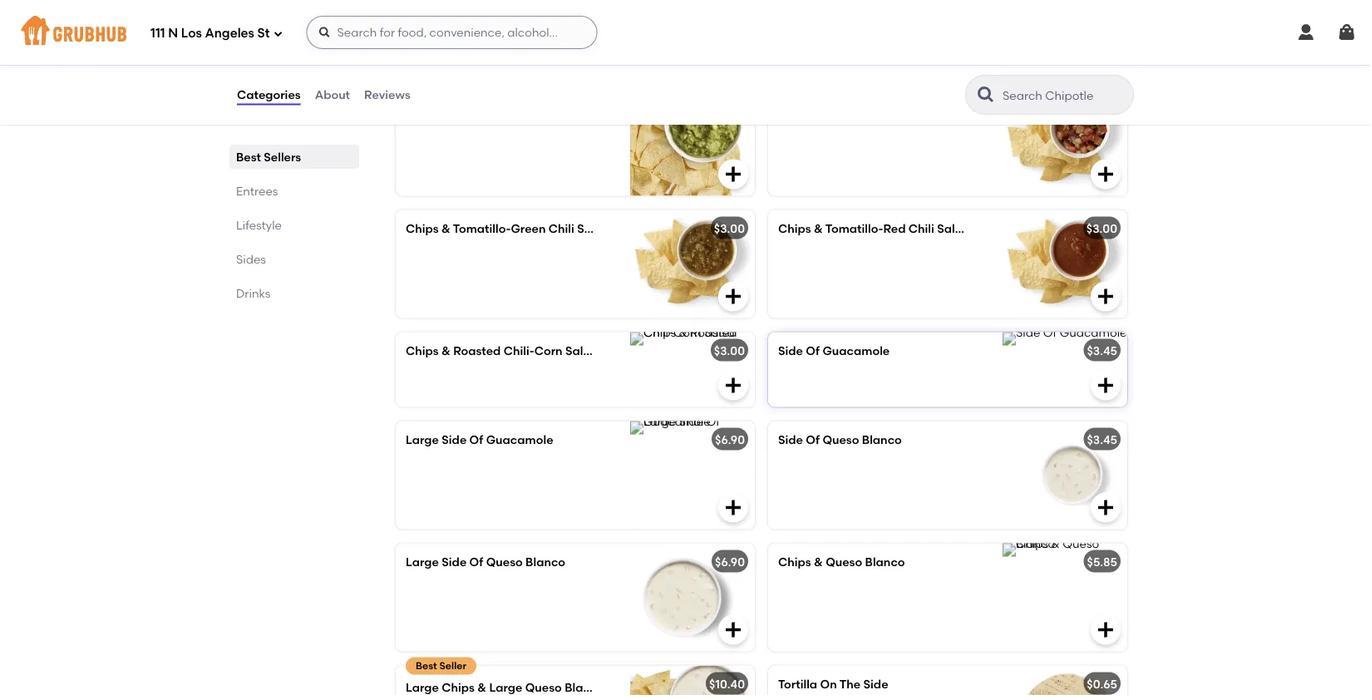 Task type: describe. For each thing, give the bounding box(es) containing it.
svg image for large chips & large guacamole image
[[723, 164, 743, 184]]

$3.45 for side of queso blanco
[[1087, 432, 1118, 446]]

tortilla on the side image
[[1003, 665, 1127, 695]]

n
[[168, 26, 178, 41]]

$6.90 for chips & queso blanco
[[715, 554, 745, 569]]

on
[[820, 677, 837, 691]]

reviews
[[364, 88, 411, 102]]

chips & tomatillo-green chili salsa
[[406, 221, 608, 235]]

$3.00 inside button
[[1087, 99, 1118, 113]]

salsa for chips & roasted chili-corn salsa
[[565, 343, 597, 357]]

svg image for chips & queso blanco image
[[1096, 620, 1116, 640]]

2 vertical spatial guacamole
[[486, 432, 553, 446]]

categories
[[237, 88, 301, 102]]

tortilla
[[778, 677, 817, 691]]

chili for green
[[549, 221, 574, 235]]

chips & tomatillo-red chili salsa
[[778, 221, 968, 235]]

& inside button
[[478, 99, 486, 113]]

los
[[181, 26, 202, 41]]

entrees tab
[[236, 182, 353, 200]]

seller
[[439, 660, 467, 672]]

svg image for side of guacamole image
[[1096, 375, 1116, 395]]

chili-
[[504, 343, 534, 357]]

Search Chipotle search field
[[1001, 87, 1128, 103]]

angeles
[[205, 26, 254, 41]]

sides tab
[[236, 250, 353, 268]]

blanco inside the best seller large chips & large queso blanco
[[565, 680, 605, 694]]

svg image for chips & tomatillo-green chili salsa image
[[723, 286, 743, 306]]

svg image for chips & tomatillo-red chili salsa image
[[1096, 286, 1116, 306]]

1 vertical spatial guacamole
[[823, 343, 890, 357]]

side of guacamole
[[778, 343, 890, 357]]

chips for chips & queso blanco
[[778, 554, 811, 569]]

$10.40
[[709, 677, 745, 691]]

svg image for large side of guacamole image at the bottom
[[723, 498, 743, 517]]

sellers
[[264, 150, 301, 164]]

111
[[150, 26, 165, 41]]

red
[[883, 221, 906, 235]]

chips & tomatillo-green chili salsa image
[[630, 210, 755, 318]]

entrees
[[236, 184, 278, 198]]

tomatillo- for green
[[453, 221, 511, 235]]

best seller large chips & large queso blanco
[[406, 660, 605, 694]]

$5.85
[[1087, 554, 1118, 569]]

sides
[[236, 252, 266, 266]]

svg image for side of queso blanco image
[[1096, 498, 1116, 517]]

large side of queso blanco
[[406, 554, 565, 569]]

chips for chips & tomatillo-green chili salsa
[[406, 221, 439, 235]]

$3.00 for chips & roasted chili-corn salsa
[[714, 343, 745, 357]]

chips inside button
[[442, 99, 475, 113]]

best for sellers
[[236, 150, 261, 164]]

$3.00 for chips & tomatillo-red chili salsa
[[1087, 221, 1118, 235]]



Task type: vqa. For each thing, say whether or not it's contained in the screenshot.
111
yes



Task type: locate. For each thing, give the bounding box(es) containing it.
side of queso blanco image
[[1003, 421, 1127, 529]]

& for chips & roasted chili-corn salsa
[[442, 343, 450, 357]]

1 horizontal spatial best
[[416, 660, 437, 672]]

chips image
[[630, 0, 755, 73]]

0 vertical spatial best
[[236, 150, 261, 164]]

large side of queso blanco image
[[630, 543, 755, 651]]

chips inside the best seller large chips & large queso blanco
[[442, 680, 475, 694]]

lifestyle
[[236, 218, 282, 232]]

large
[[406, 99, 439, 113], [489, 99, 522, 113], [406, 432, 439, 446], [406, 554, 439, 569], [406, 680, 439, 694], [489, 680, 522, 694]]

salsa right red
[[937, 221, 968, 235]]

salsa
[[577, 221, 608, 235], [937, 221, 968, 235], [565, 343, 597, 357]]

best left sellers
[[236, 150, 261, 164]]

chili right green
[[549, 221, 574, 235]]

large chips & large guacamole button
[[396, 88, 755, 196]]

chili
[[549, 221, 574, 235], [909, 221, 934, 235]]

about button
[[314, 65, 351, 125]]

chips & tomatillo-red chili salsa image
[[1003, 210, 1127, 318]]

roasted
[[453, 343, 501, 357]]

1 vertical spatial $6.90
[[715, 554, 745, 569]]

0 vertical spatial guacamole
[[525, 99, 592, 113]]

reviews button
[[363, 65, 411, 125]]

1 horizontal spatial tomatillo-
[[826, 221, 883, 235]]

$3.00 for chips & tomatillo-green chili salsa
[[714, 221, 745, 235]]

chips & fresh tomato salsa image
[[1003, 88, 1127, 196]]

2 $3.45 from the top
[[1087, 432, 1118, 446]]

about
[[315, 88, 350, 102]]

& for chips & tomatillo-red chili salsa
[[814, 221, 823, 235]]

search icon image
[[976, 85, 996, 105]]

chili right red
[[909, 221, 934, 235]]

0 horizontal spatial tomatillo-
[[453, 221, 511, 235]]

chips & queso blanco
[[778, 554, 905, 569]]

$6.90 for side of queso blanco
[[715, 432, 745, 446]]

0 horizontal spatial chili
[[549, 221, 574, 235]]

tomatillo- for red
[[826, 221, 883, 235]]

best sellers tab
[[236, 148, 353, 165]]

svg image
[[1337, 22, 1357, 42], [1096, 42, 1116, 62], [723, 164, 743, 184], [1096, 286, 1116, 306], [723, 620, 743, 640]]

$0.65
[[1087, 677, 1118, 691]]

side
[[778, 343, 803, 357], [442, 432, 467, 446], [778, 432, 803, 446], [442, 554, 467, 569], [864, 677, 888, 691]]

tomatillo-
[[453, 221, 511, 235], [826, 221, 883, 235]]

& inside the best seller large chips & large queso blanco
[[478, 680, 486, 694]]

svg image
[[1296, 22, 1316, 42], [318, 26, 331, 39], [273, 29, 283, 39], [723, 42, 743, 62], [1096, 164, 1116, 184], [723, 286, 743, 306], [723, 375, 743, 395], [1096, 375, 1116, 395], [723, 498, 743, 517], [1096, 498, 1116, 517], [1096, 620, 1116, 640]]

0 vertical spatial $6.90
[[715, 432, 745, 446]]

2 tomatillo- from the left
[[826, 221, 883, 235]]

salsa for chips & tomatillo-green chili salsa
[[577, 221, 608, 235]]

svg image for chips & roasted chili-corn salsa image
[[723, 375, 743, 395]]

guacamole inside large chips & large guacamole button
[[525, 99, 592, 113]]

blanco
[[862, 432, 902, 446], [526, 554, 565, 569], [865, 554, 905, 569], [565, 680, 605, 694]]

best left seller
[[416, 660, 437, 672]]

large chips & large guacamole image
[[630, 88, 755, 196]]

1 vertical spatial best
[[416, 660, 437, 672]]

chili for red
[[909, 221, 934, 235]]

side of queso blanco
[[778, 432, 902, 446]]

green
[[511, 221, 546, 235]]

chips & roasted chili-corn salsa
[[406, 343, 597, 357]]

drinks
[[236, 286, 271, 300]]

svg image for large side of queso blanco image
[[723, 620, 743, 640]]

best sellers
[[236, 150, 301, 164]]

1 horizontal spatial chili
[[909, 221, 934, 235]]

side of guacamole image
[[1003, 332, 1127, 345]]

tortilla on the side
[[778, 677, 888, 691]]

lifestyle tab
[[236, 216, 353, 234]]

svg image for chips image in the top of the page
[[723, 42, 743, 62]]

2 chili from the left
[[909, 221, 934, 235]]

1 $3.45 from the top
[[1087, 343, 1118, 357]]

svg image inside the 'main navigation' navigation
[[1337, 22, 1357, 42]]

Search for food, convenience, alcohol... search field
[[306, 16, 597, 49]]

best
[[236, 150, 261, 164], [416, 660, 437, 672]]

$3.45 for side of guacamole
[[1087, 343, 1118, 357]]

large side of guacamole
[[406, 432, 553, 446]]

2 $6.90 from the top
[[715, 554, 745, 569]]

0 vertical spatial $3.45
[[1087, 343, 1118, 357]]

&
[[478, 99, 486, 113], [442, 221, 450, 235], [814, 221, 823, 235], [442, 343, 450, 357], [814, 554, 823, 569], [478, 680, 486, 694]]

of
[[806, 343, 820, 357], [469, 432, 483, 446], [806, 432, 820, 446], [469, 554, 483, 569]]

chips for chips & roasted chili-corn salsa
[[406, 343, 439, 357]]

large chips & large queso blanco image
[[630, 665, 755, 695]]

chips for chips & tomatillo-red chili salsa
[[778, 221, 811, 235]]

large chips & large guacamole
[[406, 99, 592, 113]]

1 tomatillo- from the left
[[453, 221, 511, 235]]

& for chips & tomatillo-green chili salsa
[[442, 221, 450, 235]]

best inside tab
[[236, 150, 261, 164]]

$3.00 button
[[768, 88, 1127, 196]]

st
[[257, 26, 270, 41]]

$3.45
[[1087, 343, 1118, 357], [1087, 432, 1118, 446]]

categories button
[[236, 65, 302, 125]]

chips
[[442, 99, 475, 113], [406, 221, 439, 235], [778, 221, 811, 235], [406, 343, 439, 357], [778, 554, 811, 569], [442, 680, 475, 694]]

chips & roasted chili-corn salsa image
[[630, 332, 755, 345]]

salsa for chips & tomatillo-red chili salsa
[[937, 221, 968, 235]]

salsa right corn
[[565, 343, 597, 357]]

svg image for chips & fresh tomato salsa image
[[1096, 164, 1116, 184]]

chips & guacamole image
[[1003, 0, 1127, 73]]

111 n los angeles st
[[150, 26, 270, 41]]

main navigation navigation
[[0, 0, 1370, 65]]

best for seller
[[416, 660, 437, 672]]

guacamole
[[525, 99, 592, 113], [823, 343, 890, 357], [486, 432, 553, 446]]

salsa right green
[[577, 221, 608, 235]]

chips & queso blanco image
[[1003, 543, 1127, 557]]

the
[[840, 677, 861, 691]]

best inside the best seller large chips & large queso blanco
[[416, 660, 437, 672]]

svg image for chips & guacamole image on the top right of the page
[[1096, 42, 1116, 62]]

queso
[[823, 432, 859, 446], [486, 554, 523, 569], [826, 554, 862, 569], [525, 680, 562, 694]]

0 horizontal spatial best
[[236, 150, 261, 164]]

1 chili from the left
[[549, 221, 574, 235]]

drinks tab
[[236, 284, 353, 302]]

& for chips & queso blanco
[[814, 554, 823, 569]]

1 $6.90 from the top
[[715, 432, 745, 446]]

$3.00
[[1087, 99, 1118, 113], [714, 221, 745, 235], [1087, 221, 1118, 235], [714, 343, 745, 357]]

$6.90
[[715, 432, 745, 446], [715, 554, 745, 569]]

corn
[[534, 343, 563, 357]]

queso inside the best seller large chips & large queso blanco
[[525, 680, 562, 694]]

large side of guacamole image
[[630, 421, 755, 434]]

1 vertical spatial $3.45
[[1087, 432, 1118, 446]]



